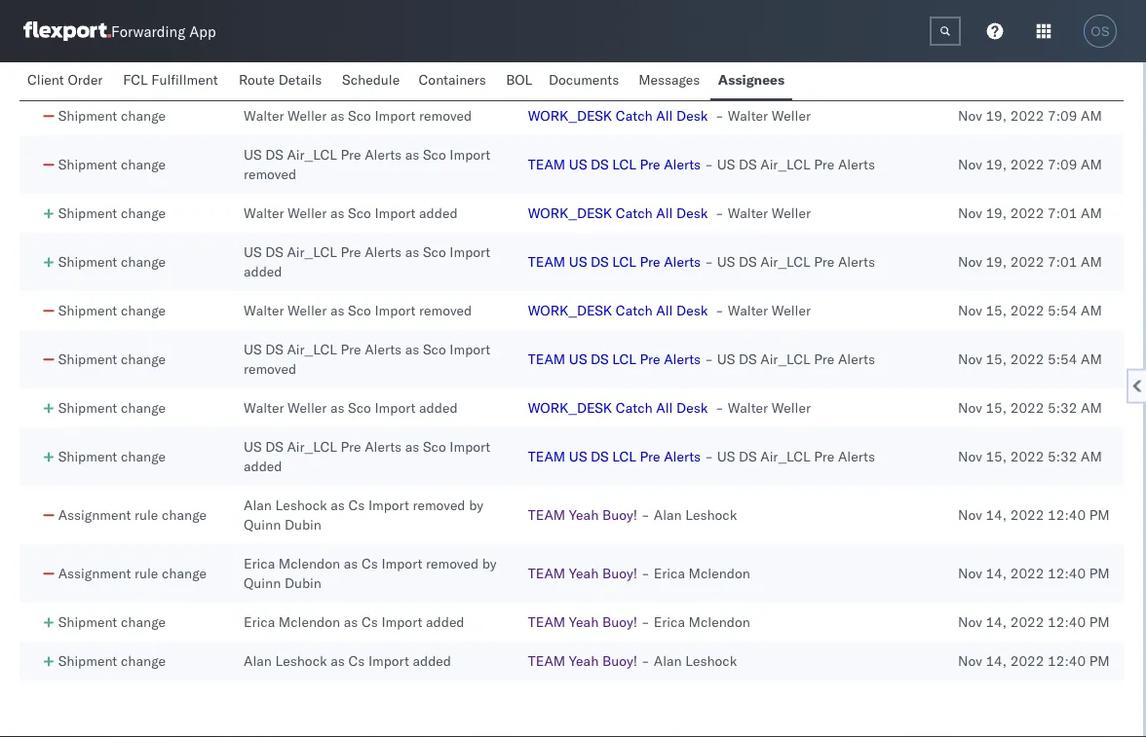Task type: describe. For each thing, give the bounding box(es) containing it.
work_desk catch all desk - walter weller for nov 19, 2022 7:01 am
[[528, 205, 811, 222]]

1 nov from the top
[[958, 58, 982, 76]]

catch for nov 19, 2022 7:09 am
[[616, 107, 653, 124]]

nov 19, 2022 7:09 am for work_desk catch all desk - walter weller
[[958, 107, 1102, 124]]

6 team from the top
[[528, 507, 566, 524]]

2 19, from the top
[[986, 107, 1007, 124]]

5:32 for us ds air_lcl pre alerts
[[1048, 448, 1078, 465]]

yeah for alan leshock as cs import removed by quinn dubin
[[569, 507, 599, 524]]

8 nov from the top
[[958, 400, 982, 417]]

cs for erica mclendon as cs import added
[[362, 614, 378, 631]]

work_desk for nov 19, 2022 7:01 am
[[528, 205, 612, 222]]

8 team from the top
[[528, 614, 566, 631]]

2 shipment change from the top
[[58, 107, 166, 124]]

4 shipment from the top
[[58, 205, 117, 222]]

catch for nov 19, 2022 7:01 am
[[616, 205, 653, 222]]

11 shipment from the top
[[58, 653, 117, 670]]

14, for erica mclendon as cs import removed by quinn dubin
[[986, 565, 1007, 582]]

team us ds lcl pre alerts - us ds air_lcl pre alerts for nov 19, 2022 7:01 am
[[528, 253, 875, 271]]

work_desk for nov 15, 2022 5:32 am
[[528, 400, 612, 417]]

desk for nov 19, 2022 7:09 am
[[677, 107, 708, 124]]

1 2022 from the top
[[1011, 58, 1044, 76]]

work_desk catch all desk - walter weller for nov 15, 2022 5:54 am
[[528, 302, 811, 319]]

pm for alan leshock as cs import removed by quinn dubin
[[1090, 507, 1110, 524]]

quinn for alan
[[244, 517, 281, 534]]

14, for erica mclendon as cs import added
[[986, 614, 1007, 631]]

quinn for erica
[[244, 575, 281, 592]]

leshock inside alan leshock as cs import removed by quinn dubin
[[275, 497, 327, 514]]

catch for nov 15, 2022 5:54 am
[[616, 302, 653, 319]]

8 2022 from the top
[[1011, 400, 1044, 417]]

7 shipment change from the top
[[58, 351, 166, 368]]

9 nov from the top
[[958, 448, 982, 465]]

assignment rule change for alan
[[58, 507, 207, 524]]

alan leshock as cs import added
[[244, 653, 451, 670]]

us ds air_lcl pre alerts as sco import added for nov 15, 2022 5:32 am
[[244, 439, 491, 475]]

8 shipment change from the top
[[58, 400, 166, 417]]

11 2022 from the top
[[1011, 565, 1044, 582]]

all for nov 15, 2022 5:32 am
[[656, 400, 673, 417]]

assignment for alan
[[58, 507, 131, 524]]

messages button
[[631, 62, 710, 100]]

7:09 for us ds air_lcl pre alerts
[[1048, 156, 1078, 173]]

us ds air_lcl pre alerts as sco import added for nov 19, 2022 7:57 am
[[244, 49, 491, 85]]

6 2022 from the top
[[1011, 302, 1044, 319]]

cs for erica mclendon as cs import removed by quinn dubin
[[362, 556, 378, 573]]

pm for alan leshock as cs import added
[[1090, 653, 1110, 670]]

8 am from the top
[[1081, 400, 1102, 417]]

7 team from the top
[[528, 565, 566, 582]]

nov 15, 2022 5:54 am for team us ds lcl pre alerts - us ds air_lcl pre alerts
[[958, 351, 1102, 368]]

5 am from the top
[[1081, 253, 1102, 271]]

fulfillment
[[151, 71, 218, 88]]

13 nov from the top
[[958, 653, 982, 670]]

work_desk catch all desk - walter weller for nov 19, 2022 7:09 am
[[528, 107, 811, 124]]

5 19, from the top
[[986, 253, 1007, 271]]

details
[[278, 71, 322, 88]]

12:40 for alan leshock as cs import removed by quinn dubin
[[1048, 507, 1086, 524]]

fcl fulfillment button
[[115, 62, 231, 100]]

2 2022 from the top
[[1011, 107, 1044, 124]]

4 19, from the top
[[986, 205, 1007, 222]]

pm for erica mclendon as cs import removed by quinn dubin
[[1090, 565, 1110, 582]]

10 2022 from the top
[[1011, 507, 1044, 524]]

yeah for erica mclendon as cs import added
[[569, 614, 599, 631]]

removed inside erica mclendon as cs import removed by quinn dubin
[[426, 556, 479, 573]]

5 2022 from the top
[[1011, 253, 1044, 271]]

7:01 for walter weller
[[1048, 205, 1078, 222]]

dubin for leshock
[[285, 517, 322, 534]]

cs for alan leshock as cs import added
[[348, 653, 365, 670]]

buoy! for erica mclendon as cs import removed by quinn dubin
[[602, 565, 638, 582]]

bol
[[506, 71, 532, 88]]

4 team from the top
[[528, 351, 566, 368]]

by for alan leshock as cs import removed by quinn dubin
[[469, 497, 484, 514]]

2 shipment from the top
[[58, 107, 117, 124]]

catch for nov 15, 2022 5:32 am
[[616, 400, 653, 417]]

nov 15, 2022 5:32 am for work_desk catch all desk - walter weller
[[958, 400, 1102, 417]]

documents
[[549, 71, 619, 88]]

team us ds lcl pre alerts - us ds air_lcl pre alerts for nov 15, 2022 5:54 am
[[528, 351, 875, 368]]

client order button
[[19, 62, 115, 100]]

desk for nov 15, 2022 5:54 am
[[677, 302, 708, 319]]

order
[[68, 71, 103, 88]]

3 19, from the top
[[986, 156, 1007, 173]]

15, for walter weller as sco import removed
[[986, 302, 1007, 319]]

forwarding
[[111, 22, 185, 40]]

9 am from the top
[[1081, 448, 1102, 465]]

4 nov from the top
[[958, 205, 982, 222]]

3 shipment from the top
[[58, 156, 117, 173]]

3 2022 from the top
[[1011, 156, 1044, 173]]

2 am from the top
[[1081, 107, 1102, 124]]

5 shipment change from the top
[[58, 253, 166, 271]]

11 shipment change from the top
[[58, 653, 166, 670]]

us ds air_lcl pre alerts as sco import added for nov 19, 2022 7:01 am
[[244, 244, 491, 280]]

3 team from the top
[[528, 253, 566, 271]]

12 nov from the top
[[958, 614, 982, 631]]

4 shipment change from the top
[[58, 205, 166, 222]]

6 nov from the top
[[958, 302, 982, 319]]

nov 19, 2022 7:01 am for work_desk catch all desk - walter weller
[[958, 205, 1102, 222]]

2 team from the top
[[528, 156, 566, 173]]

nov 15, 2022 5:54 am for work_desk catch all desk - walter weller
[[958, 302, 1102, 319]]

team yeah buoy! - alan leshock for alan leshock as cs import added
[[528, 653, 737, 670]]

route details button
[[231, 62, 334, 100]]

all for nov 15, 2022 5:54 am
[[656, 302, 673, 319]]

7:57
[[1048, 58, 1078, 76]]

7 nov from the top
[[958, 351, 982, 368]]

14, for alan leshock as cs import removed by quinn dubin
[[986, 507, 1007, 524]]

9 shipment from the top
[[58, 448, 117, 465]]

nov 14, 2022 12:40 pm for erica mclendon as cs import removed by quinn dubin
[[958, 565, 1110, 582]]

1 am from the top
[[1081, 58, 1102, 76]]

messages
[[639, 71, 700, 88]]

7:09 for walter weller
[[1048, 107, 1078, 124]]

walter weller as sco import removed for nov 15, 2022 5:54 am
[[244, 302, 472, 319]]

os button
[[1078, 9, 1123, 54]]

team yeah buoy! - alan leshock for alan leshock as cs import removed by quinn dubin
[[528, 507, 737, 524]]

7 am from the top
[[1081, 351, 1102, 368]]

1 team from the top
[[528, 58, 566, 76]]

nov 14, 2022 12:40 pm for alan leshock as cs import removed by quinn dubin
[[958, 507, 1110, 524]]

containers
[[419, 71, 486, 88]]

all for nov 19, 2022 7:01 am
[[656, 205, 673, 222]]

5 team from the top
[[528, 448, 566, 465]]

7 2022 from the top
[[1011, 351, 1044, 368]]

4 2022 from the top
[[1011, 205, 1044, 222]]

12:40 for alan leshock as cs import added
[[1048, 653, 1086, 670]]

work_desk for nov 15, 2022 5:54 am
[[528, 302, 612, 319]]

5:54 for us ds air_lcl pre alerts
[[1048, 351, 1078, 368]]

12 2022 from the top
[[1011, 614, 1044, 631]]

1 shipment from the top
[[58, 58, 117, 76]]

import inside erica mclendon as cs import removed by quinn dubin
[[382, 556, 422, 573]]

5 nov from the top
[[958, 253, 982, 271]]

as inside alan leshock as cs import removed by quinn dubin
[[331, 497, 345, 514]]

all for nov 19, 2022 7:09 am
[[656, 107, 673, 124]]



Task type: vqa. For each thing, say whether or not it's contained in the screenshot.
settings to the left
no



Task type: locate. For each thing, give the bounding box(es) containing it.
alan
[[244, 497, 272, 514], [654, 507, 682, 524], [244, 653, 272, 670], [654, 653, 682, 670]]

1 pm from the top
[[1090, 507, 1110, 524]]

1 vertical spatial team yeah buoy! - alan leshock
[[528, 653, 737, 670]]

7 shipment from the top
[[58, 351, 117, 368]]

3 15, from the top
[[986, 400, 1007, 417]]

nov 19, 2022 7:57 am
[[958, 58, 1102, 76]]

nov 14, 2022 12:40 pm for erica mclendon as cs import added
[[958, 614, 1110, 631]]

assignment rule change
[[58, 507, 207, 524], [58, 565, 207, 582]]

lcl for nov 19, 2022 7:01 am
[[612, 253, 636, 271]]

desk for nov 15, 2022 5:32 am
[[677, 400, 708, 417]]

yeah for erica mclendon as cs import removed by quinn dubin
[[569, 565, 599, 582]]

cs inside erica mclendon as cs import removed by quinn dubin
[[362, 556, 378, 573]]

4 15, from the top
[[986, 448, 1007, 465]]

alan inside alan leshock as cs import removed by quinn dubin
[[244, 497, 272, 514]]

1 19, from the top
[[986, 58, 1007, 76]]

dubin up erica mclendon as cs import added
[[285, 575, 322, 592]]

1 buoy! from the top
[[602, 507, 638, 524]]

team
[[528, 58, 566, 76], [528, 156, 566, 173], [528, 253, 566, 271], [528, 351, 566, 368], [528, 448, 566, 465], [528, 507, 566, 524], [528, 565, 566, 582], [528, 614, 566, 631], [528, 653, 566, 670]]

dubin
[[285, 517, 322, 534], [285, 575, 322, 592]]

dubin inside erica mclendon as cs import removed by quinn dubin
[[285, 575, 322, 592]]

nov 19, 2022 7:09 am for team us ds lcl pre alerts - us ds air_lcl pre alerts
[[958, 156, 1102, 173]]

3 lcl from the top
[[612, 253, 636, 271]]

erica inside erica mclendon as cs import removed by quinn dubin
[[244, 556, 275, 573]]

nov 14, 2022 12:40 pm for alan leshock as cs import added
[[958, 653, 1110, 670]]

quinn inside alan leshock as cs import removed by quinn dubin
[[244, 517, 281, 534]]

by inside erica mclendon as cs import removed by quinn dubin
[[482, 556, 497, 573]]

shipment change
[[58, 58, 166, 76], [58, 107, 166, 124], [58, 156, 166, 173], [58, 205, 166, 222], [58, 253, 166, 271], [58, 302, 166, 319], [58, 351, 166, 368], [58, 400, 166, 417], [58, 448, 166, 465], [58, 614, 166, 631], [58, 653, 166, 670]]

7:01
[[1048, 205, 1078, 222], [1048, 253, 1078, 271]]

1 vertical spatial nov 15, 2022 5:54 am
[[958, 351, 1102, 368]]

mclendon
[[279, 556, 340, 573], [689, 565, 750, 582], [279, 614, 340, 631], [689, 614, 750, 631]]

team us ds lcl pre alerts - us ds air_lcl pre alerts
[[528, 58, 875, 76], [528, 156, 875, 173], [528, 253, 875, 271], [528, 351, 875, 368], [528, 448, 875, 465]]

client order
[[27, 71, 103, 88]]

13 2022 from the top
[[1011, 653, 1044, 670]]

0 vertical spatial nov 15, 2022 5:54 am
[[958, 302, 1102, 319]]

0 vertical spatial 5:32
[[1048, 400, 1078, 417]]

us ds air_lcl pre alerts as sco import added
[[244, 49, 491, 85], [244, 244, 491, 280], [244, 439, 491, 475]]

dubin inside alan leshock as cs import removed by quinn dubin
[[285, 517, 322, 534]]

12:40
[[1048, 507, 1086, 524], [1048, 565, 1086, 582], [1048, 614, 1086, 631], [1048, 653, 1086, 670]]

1 vertical spatial quinn
[[244, 575, 281, 592]]

1 quinn from the top
[[244, 517, 281, 534]]

assignees
[[718, 71, 785, 88]]

walter
[[244, 107, 284, 124], [728, 107, 768, 124], [244, 205, 284, 222], [728, 205, 768, 222], [244, 302, 284, 319], [728, 302, 768, 319], [244, 400, 284, 417], [728, 400, 768, 417]]

ds
[[265, 49, 283, 66], [591, 58, 609, 76], [739, 58, 757, 76], [265, 146, 283, 163], [591, 156, 609, 173], [739, 156, 757, 173], [265, 244, 283, 261], [591, 253, 609, 271], [739, 253, 757, 271], [265, 341, 283, 358], [591, 351, 609, 368], [739, 351, 757, 368], [265, 439, 283, 456], [591, 448, 609, 465], [739, 448, 757, 465]]

15, for us ds air_lcl pre alerts as sco import removed
[[986, 351, 1007, 368]]

0 vertical spatial dubin
[[285, 517, 322, 534]]

walter weller as sco import removed
[[244, 107, 472, 124], [244, 302, 472, 319]]

us ds air_lcl pre alerts as sco import removed for nov 15, 2022 5:54 am
[[244, 341, 491, 378]]

14,
[[986, 507, 1007, 524], [986, 565, 1007, 582], [986, 614, 1007, 631], [986, 653, 1007, 670]]

3 buoy! from the top
[[602, 614, 638, 631]]

team us ds lcl pre alerts - us ds air_lcl pre alerts for nov 19, 2022 7:57 am
[[528, 58, 875, 76]]

route details
[[239, 71, 322, 88]]

1 vertical spatial nov 19, 2022 7:01 am
[[958, 253, 1102, 271]]

team yeah buoy! - erica mclendon
[[528, 565, 750, 582], [528, 614, 750, 631]]

1 vertical spatial nov 19, 2022 7:09 am
[[958, 156, 1102, 173]]

3 us ds air_lcl pre alerts as sco import added from the top
[[244, 439, 491, 475]]

2 nov 15, 2022 5:32 am from the top
[[958, 448, 1102, 465]]

lcl for nov 15, 2022 5:32 am
[[612, 448, 636, 465]]

cs
[[348, 497, 365, 514], [362, 556, 378, 573], [362, 614, 378, 631], [348, 653, 365, 670]]

6 am from the top
[[1081, 302, 1102, 319]]

team us ds lcl pre alerts - us ds air_lcl pre alerts for nov 15, 2022 5:32 am
[[528, 448, 875, 465]]

removed inside alan leshock as cs import removed by quinn dubin
[[413, 497, 466, 514]]

us ds air_lcl pre alerts as sco import removed for nov 19, 2022 7:09 am
[[244, 146, 491, 183]]

2 dubin from the top
[[285, 575, 322, 592]]

cs down alan leshock as cs import removed by quinn dubin
[[362, 556, 378, 573]]

cs for alan leshock as cs import removed by quinn dubin
[[348, 497, 365, 514]]

1 vertical spatial by
[[482, 556, 497, 573]]

1 vertical spatial assignment
[[58, 565, 131, 582]]

1 nov 19, 2022 7:09 am from the top
[[958, 107, 1102, 124]]

1 team us ds lcl pre alerts - us ds air_lcl pre alerts from the top
[[528, 58, 875, 76]]

2 nov from the top
[[958, 107, 982, 124]]

lcl
[[612, 58, 636, 76], [612, 156, 636, 173], [612, 253, 636, 271], [612, 351, 636, 368], [612, 448, 636, 465]]

rule for erica
[[135, 565, 158, 582]]

1 walter weller as sco import added from the top
[[244, 205, 458, 222]]

schedule button
[[334, 62, 411, 100]]

1 vertical spatial us ds air_lcl pre alerts as sco import removed
[[244, 341, 491, 378]]

1 work_desk catch all desk - walter weller from the top
[[528, 107, 811, 124]]

2 15, from the top
[[986, 351, 1007, 368]]

team yeah buoy! - erica mclendon for erica mclendon as cs import added
[[528, 614, 750, 631]]

added
[[244, 68, 282, 85], [419, 205, 458, 222], [244, 263, 282, 280], [419, 400, 458, 417], [244, 458, 282, 475], [426, 614, 465, 631], [413, 653, 451, 670]]

documents button
[[541, 62, 631, 100]]

quinn
[[244, 517, 281, 534], [244, 575, 281, 592]]

2 team yeah buoy! - erica mclendon from the top
[[528, 614, 750, 631]]

2 us ds air_lcl pre alerts as sco import removed from the top
[[244, 341, 491, 378]]

2 14, from the top
[[986, 565, 1007, 582]]

walter weller as sco import added for nov 19, 2022 7:01 am
[[244, 205, 458, 222]]

2 buoy! from the top
[[602, 565, 638, 582]]

0 vertical spatial team yeah buoy! - alan leshock
[[528, 507, 737, 524]]

weller
[[288, 107, 327, 124], [772, 107, 811, 124], [288, 205, 327, 222], [772, 205, 811, 222], [288, 302, 327, 319], [772, 302, 811, 319], [288, 400, 327, 417], [772, 400, 811, 417]]

app
[[189, 22, 216, 40]]

1 vertical spatial rule
[[135, 565, 158, 582]]

4 lcl from the top
[[612, 351, 636, 368]]

2 nov 19, 2022 7:09 am from the top
[[958, 156, 1102, 173]]

2 assignment from the top
[[58, 565, 131, 582]]

cs up alan leshock as cs import added
[[362, 614, 378, 631]]

team yeah buoy! - alan leshock
[[528, 507, 737, 524], [528, 653, 737, 670]]

9 shipment change from the top
[[58, 448, 166, 465]]

by inside alan leshock as cs import removed by quinn dubin
[[469, 497, 484, 514]]

15, for us ds air_lcl pre alerts as sco import added
[[986, 448, 1007, 465]]

by for erica mclendon as cs import removed by quinn dubin
[[482, 556, 497, 573]]

15,
[[986, 302, 1007, 319], [986, 351, 1007, 368], [986, 400, 1007, 417], [986, 448, 1007, 465]]

0 vertical spatial rule
[[135, 507, 158, 524]]

0 vertical spatial 7:01
[[1048, 205, 1078, 222]]

3 team us ds lcl pre alerts - us ds air_lcl pre alerts from the top
[[528, 253, 875, 271]]

leshock
[[275, 497, 327, 514], [686, 507, 737, 524], [275, 653, 327, 670], [686, 653, 737, 670]]

schedule
[[342, 71, 400, 88]]

import inside alan leshock as cs import removed by quinn dubin
[[368, 497, 409, 514]]

0 vertical spatial nov 19, 2022 7:01 am
[[958, 205, 1102, 222]]

19,
[[986, 58, 1007, 76], [986, 107, 1007, 124], [986, 156, 1007, 173], [986, 205, 1007, 222], [986, 253, 1007, 271]]

fcl
[[123, 71, 148, 88]]

nov 19, 2022 7:01 am for team us ds lcl pre alerts - us ds air_lcl pre alerts
[[958, 253, 1102, 271]]

0 vertical spatial walter weller as sco import added
[[244, 205, 458, 222]]

nov 19, 2022 7:09 am
[[958, 107, 1102, 124], [958, 156, 1102, 173]]

air_lcl
[[287, 49, 337, 66], [761, 58, 811, 76], [287, 146, 337, 163], [761, 156, 811, 173], [287, 244, 337, 261], [761, 253, 811, 271], [287, 341, 337, 358], [761, 351, 811, 368], [287, 439, 337, 456], [761, 448, 811, 465]]

1 lcl from the top
[[612, 58, 636, 76]]

erica
[[244, 556, 275, 573], [654, 565, 685, 582], [244, 614, 275, 631], [654, 614, 685, 631]]

quinn inside erica mclendon as cs import removed by quinn dubin
[[244, 575, 281, 592]]

2 catch from the top
[[616, 205, 653, 222]]

5:54
[[1048, 302, 1078, 319], [1048, 351, 1078, 368]]

assignment rule change for erica
[[58, 565, 207, 582]]

1 14, from the top
[[986, 507, 1007, 524]]

buoy! for alan leshock as cs import added
[[602, 653, 638, 670]]

walter weller as sco import added for nov 15, 2022 5:32 am
[[244, 400, 458, 417]]

import
[[450, 49, 491, 66], [375, 107, 416, 124], [450, 146, 491, 163], [375, 205, 416, 222], [450, 244, 491, 261], [375, 302, 416, 319], [450, 341, 491, 358], [375, 400, 416, 417], [450, 439, 491, 456], [368, 497, 409, 514], [382, 556, 422, 573], [382, 614, 422, 631], [368, 653, 409, 670]]

team us ds lcl pre alerts - us ds air_lcl pre alerts for nov 19, 2022 7:09 am
[[528, 156, 875, 173]]

as inside erica mclendon as cs import removed by quinn dubin
[[344, 556, 358, 573]]

1 vertical spatial 7:09
[[1048, 156, 1078, 173]]

pm
[[1090, 507, 1110, 524], [1090, 565, 1110, 582], [1090, 614, 1110, 631], [1090, 653, 1110, 670]]

0 vertical spatial us ds air_lcl pre alerts as sco import removed
[[244, 146, 491, 183]]

buoy! for alan leshock as cs import removed by quinn dubin
[[602, 507, 638, 524]]

lcl for nov 19, 2022 7:09 am
[[612, 156, 636, 173]]

0 vertical spatial walter weller as sco import removed
[[244, 107, 472, 124]]

5 team us ds lcl pre alerts - us ds air_lcl pre alerts from the top
[[528, 448, 875, 465]]

1 5:32 from the top
[[1048, 400, 1078, 417]]

sco
[[423, 49, 446, 66], [348, 107, 371, 124], [423, 146, 446, 163], [348, 205, 371, 222], [423, 244, 446, 261], [348, 302, 371, 319], [423, 341, 446, 358], [348, 400, 371, 417], [423, 439, 446, 456]]

assignees button
[[710, 62, 793, 100]]

0 vertical spatial us ds air_lcl pre alerts as sco import added
[[244, 49, 491, 85]]

1 nov 19, 2022 7:01 am from the top
[[958, 205, 1102, 222]]

1 nov 15, 2022 5:32 am from the top
[[958, 400, 1102, 417]]

4 yeah from the top
[[569, 653, 599, 670]]

2 lcl from the top
[[612, 156, 636, 173]]

dubin for mclendon
[[285, 575, 322, 592]]

rule
[[135, 507, 158, 524], [135, 565, 158, 582]]

pre
[[341, 49, 361, 66], [640, 58, 660, 76], [814, 58, 835, 76], [341, 146, 361, 163], [640, 156, 660, 173], [814, 156, 835, 173], [341, 244, 361, 261], [640, 253, 660, 271], [814, 253, 835, 271], [341, 341, 361, 358], [640, 351, 660, 368], [814, 351, 835, 368], [341, 439, 361, 456], [640, 448, 660, 465], [814, 448, 835, 465]]

alan leshock as cs import removed by quinn dubin
[[244, 497, 484, 534]]

shipment
[[58, 58, 117, 76], [58, 107, 117, 124], [58, 156, 117, 173], [58, 205, 117, 222], [58, 253, 117, 271], [58, 302, 117, 319], [58, 351, 117, 368], [58, 400, 117, 417], [58, 448, 117, 465], [58, 614, 117, 631], [58, 653, 117, 670]]

1 vertical spatial 7:01
[[1048, 253, 1078, 271]]

nov 19, 2022 7:01 am
[[958, 205, 1102, 222], [958, 253, 1102, 271]]

6 shipment from the top
[[58, 302, 117, 319]]

12:40 for erica mclendon as cs import added
[[1048, 614, 1086, 631]]

0 vertical spatial 7:09
[[1048, 107, 1078, 124]]

12:40 for erica mclendon as cs import removed by quinn dubin
[[1048, 565, 1086, 582]]

erica mclendon as cs import added
[[244, 614, 465, 631]]

1 vertical spatial us ds air_lcl pre alerts as sco import added
[[244, 244, 491, 280]]

4 team us ds lcl pre alerts - us ds air_lcl pre alerts from the top
[[528, 351, 875, 368]]

buoy!
[[602, 507, 638, 524], [602, 565, 638, 582], [602, 614, 638, 631], [602, 653, 638, 670]]

3 catch from the top
[[616, 302, 653, 319]]

5:54 for walter weller
[[1048, 302, 1078, 319]]

11 nov from the top
[[958, 565, 982, 582]]

3 14, from the top
[[986, 614, 1007, 631]]

work_desk catch all desk - walter weller
[[528, 107, 811, 124], [528, 205, 811, 222], [528, 302, 811, 319], [528, 400, 811, 417]]

route
[[239, 71, 275, 88]]

desk
[[677, 107, 708, 124], [677, 205, 708, 222], [677, 302, 708, 319], [677, 400, 708, 417]]

5:32
[[1048, 400, 1078, 417], [1048, 448, 1078, 465]]

0 vertical spatial assignment
[[58, 507, 131, 524]]

assignment for erica
[[58, 565, 131, 582]]

nov
[[958, 58, 982, 76], [958, 107, 982, 124], [958, 156, 982, 173], [958, 205, 982, 222], [958, 253, 982, 271], [958, 302, 982, 319], [958, 351, 982, 368], [958, 400, 982, 417], [958, 448, 982, 465], [958, 507, 982, 524], [958, 565, 982, 582], [958, 614, 982, 631], [958, 653, 982, 670]]

1 rule from the top
[[135, 507, 158, 524]]

os
[[1091, 24, 1110, 39]]

am
[[1081, 58, 1102, 76], [1081, 107, 1102, 124], [1081, 156, 1102, 173], [1081, 205, 1102, 222], [1081, 253, 1102, 271], [1081, 302, 1102, 319], [1081, 351, 1102, 368], [1081, 400, 1102, 417], [1081, 448, 1102, 465]]

0 vertical spatial assignment rule change
[[58, 507, 207, 524]]

1 vertical spatial assignment rule change
[[58, 565, 207, 582]]

4 work_desk catch all desk - walter weller from the top
[[528, 400, 811, 417]]

walter weller as sco import removed for nov 19, 2022 7:09 am
[[244, 107, 472, 124]]

work_desk for nov 19, 2022 7:09 am
[[528, 107, 612, 124]]

lcl for nov 15, 2022 5:54 am
[[612, 351, 636, 368]]

cs inside alan leshock as cs import removed by quinn dubin
[[348, 497, 365, 514]]

2 nov 14, 2022 12:40 pm from the top
[[958, 565, 1110, 582]]

None text field
[[930, 17, 961, 46]]

10 shipment change from the top
[[58, 614, 166, 631]]

9 team from the top
[[528, 653, 566, 670]]

3 am from the top
[[1081, 156, 1102, 173]]

4 pm from the top
[[1090, 653, 1110, 670]]

forwarding app link
[[23, 21, 216, 41]]

rule for alan
[[135, 507, 158, 524]]

4 14, from the top
[[986, 653, 1007, 670]]

1 vertical spatial walter weller as sco import removed
[[244, 302, 472, 319]]

1 15, from the top
[[986, 302, 1007, 319]]

yeah for alan leshock as cs import added
[[569, 653, 599, 670]]

6 shipment change from the top
[[58, 302, 166, 319]]

assignment
[[58, 507, 131, 524], [58, 565, 131, 582]]

2 7:09 from the top
[[1048, 156, 1078, 173]]

8 shipment from the top
[[58, 400, 117, 417]]

1 vertical spatial dubin
[[285, 575, 322, 592]]

3 all from the top
[[656, 302, 673, 319]]

3 nov 14, 2022 12:40 pm from the top
[[958, 614, 1110, 631]]

us ds air_lcl pre alerts as sco import removed
[[244, 146, 491, 183], [244, 341, 491, 378]]

0 vertical spatial team yeah buoy! - erica mclendon
[[528, 565, 750, 582]]

forwarding app
[[111, 22, 216, 40]]

14, for alan leshock as cs import added
[[986, 653, 1007, 670]]

dubin up erica mclendon as cs import removed by quinn dubin at the left bottom of page
[[285, 517, 322, 534]]

1 vertical spatial 5:32
[[1048, 448, 1078, 465]]

4 am from the top
[[1081, 205, 1102, 222]]

2 rule from the top
[[135, 565, 158, 582]]

2 7:01 from the top
[[1048, 253, 1078, 271]]

yeah
[[569, 507, 599, 524], [569, 565, 599, 582], [569, 614, 599, 631], [569, 653, 599, 670]]

team yeah buoy! - erica mclendon for erica mclendon as cs import removed by quinn dubin
[[528, 565, 750, 582]]

2 vertical spatial us ds air_lcl pre alerts as sco import added
[[244, 439, 491, 475]]

nov 15, 2022 5:54 am
[[958, 302, 1102, 319], [958, 351, 1102, 368]]

2 assignment rule change from the top
[[58, 565, 207, 582]]

1 work_desk from the top
[[528, 107, 612, 124]]

2 walter weller as sco import added from the top
[[244, 400, 458, 417]]

as
[[405, 49, 419, 66], [330, 107, 345, 124], [405, 146, 419, 163], [330, 205, 345, 222], [405, 244, 419, 261], [330, 302, 345, 319], [405, 341, 419, 358], [330, 400, 345, 417], [405, 439, 419, 456], [331, 497, 345, 514], [344, 556, 358, 573], [344, 614, 358, 631], [331, 653, 345, 670]]

nov 15, 2022 5:32 am for team us ds lcl pre alerts - us ds air_lcl pre alerts
[[958, 448, 1102, 465]]

pm for erica mclendon as cs import added
[[1090, 614, 1110, 631]]

10 nov from the top
[[958, 507, 982, 524]]

mclendon inside erica mclendon as cs import removed by quinn dubin
[[279, 556, 340, 573]]

2 quinn from the top
[[244, 575, 281, 592]]

work_desk catch all desk - walter weller for nov 15, 2022 5:32 am
[[528, 400, 811, 417]]

4 buoy! from the top
[[602, 653, 638, 670]]

all
[[656, 107, 673, 124], [656, 205, 673, 222], [656, 302, 673, 319], [656, 400, 673, 417]]

1 vertical spatial team yeah buoy! - erica mclendon
[[528, 614, 750, 631]]

0 vertical spatial nov 15, 2022 5:32 am
[[958, 400, 1102, 417]]

nov 14, 2022 12:40 pm
[[958, 507, 1110, 524], [958, 565, 1110, 582], [958, 614, 1110, 631], [958, 653, 1110, 670]]

10 shipment from the top
[[58, 614, 117, 631]]

2 work_desk from the top
[[528, 205, 612, 222]]

erica mclendon as cs import removed by quinn dubin
[[244, 556, 497, 592]]

2 yeah from the top
[[569, 565, 599, 582]]

0 vertical spatial nov 19, 2022 7:09 am
[[958, 107, 1102, 124]]

3 nov from the top
[[958, 156, 982, 173]]

3 yeah from the top
[[569, 614, 599, 631]]

buoy! for erica mclendon as cs import added
[[602, 614, 638, 631]]

2 nov 19, 2022 7:01 am from the top
[[958, 253, 1102, 271]]

fcl fulfillment
[[123, 71, 218, 88]]

client
[[27, 71, 64, 88]]

alerts
[[365, 49, 402, 66], [664, 58, 701, 76], [838, 58, 875, 76], [365, 146, 402, 163], [664, 156, 701, 173], [838, 156, 875, 173], [365, 244, 402, 261], [664, 253, 701, 271], [838, 253, 875, 271], [365, 341, 402, 358], [664, 351, 701, 368], [838, 351, 875, 368], [365, 439, 402, 456], [664, 448, 701, 465], [838, 448, 875, 465]]

cs down erica mclendon as cs import added
[[348, 653, 365, 670]]

work_desk
[[528, 107, 612, 124], [528, 205, 612, 222], [528, 302, 612, 319], [528, 400, 612, 417]]

1 5:54 from the top
[[1048, 302, 1078, 319]]

bol button
[[498, 62, 541, 100]]

catch
[[616, 107, 653, 124], [616, 205, 653, 222], [616, 302, 653, 319], [616, 400, 653, 417]]

1 assignment from the top
[[58, 507, 131, 524]]

15, for walter weller as sco import added
[[986, 400, 1007, 417]]

5:32 for walter weller
[[1048, 400, 1078, 417]]

0 vertical spatial quinn
[[244, 517, 281, 534]]

containers button
[[411, 62, 498, 100]]

desk for nov 19, 2022 7:01 am
[[677, 205, 708, 222]]

7:01 for us ds air_lcl pre alerts
[[1048, 253, 1078, 271]]

0 vertical spatial 5:54
[[1048, 302, 1078, 319]]

7:09
[[1048, 107, 1078, 124], [1048, 156, 1078, 173]]

5 shipment from the top
[[58, 253, 117, 271]]

by
[[469, 497, 484, 514], [482, 556, 497, 573]]

2 work_desk catch all desk - walter weller from the top
[[528, 205, 811, 222]]

removed
[[419, 107, 472, 124], [244, 166, 296, 183], [419, 302, 472, 319], [244, 361, 296, 378], [413, 497, 466, 514], [426, 556, 479, 573]]

2 pm from the top
[[1090, 565, 1110, 582]]

1 vertical spatial 5:54
[[1048, 351, 1078, 368]]

flexport. image
[[23, 21, 111, 41]]

walter weller as sco import added
[[244, 205, 458, 222], [244, 400, 458, 417]]

1 shipment change from the top
[[58, 58, 166, 76]]

lcl for nov 19, 2022 7:57 am
[[612, 58, 636, 76]]

us
[[244, 49, 262, 66], [569, 58, 587, 76], [717, 58, 735, 76], [244, 146, 262, 163], [569, 156, 587, 173], [717, 156, 735, 173], [244, 244, 262, 261], [569, 253, 587, 271], [717, 253, 735, 271], [244, 341, 262, 358], [569, 351, 587, 368], [717, 351, 735, 368], [244, 439, 262, 456], [569, 448, 587, 465], [717, 448, 735, 465]]

cs up erica mclendon as cs import removed by quinn dubin at the left bottom of page
[[348, 497, 365, 514]]

-
[[705, 58, 713, 76], [715, 107, 724, 124], [705, 156, 713, 173], [715, 205, 724, 222], [705, 253, 713, 271], [715, 302, 724, 319], [705, 351, 713, 368], [715, 400, 724, 417], [705, 448, 713, 465], [641, 507, 650, 524], [641, 565, 650, 582], [641, 614, 650, 631], [641, 653, 650, 670]]

change
[[121, 58, 166, 76], [121, 107, 166, 124], [121, 156, 166, 173], [121, 205, 166, 222], [121, 253, 166, 271], [121, 302, 166, 319], [121, 351, 166, 368], [121, 400, 166, 417], [121, 448, 166, 465], [162, 507, 207, 524], [162, 565, 207, 582], [121, 614, 166, 631], [121, 653, 166, 670]]

2022
[[1011, 58, 1044, 76], [1011, 107, 1044, 124], [1011, 156, 1044, 173], [1011, 205, 1044, 222], [1011, 253, 1044, 271], [1011, 302, 1044, 319], [1011, 351, 1044, 368], [1011, 400, 1044, 417], [1011, 448, 1044, 465], [1011, 507, 1044, 524], [1011, 565, 1044, 582], [1011, 614, 1044, 631], [1011, 653, 1044, 670]]

4 desk from the top
[[677, 400, 708, 417]]

0 vertical spatial by
[[469, 497, 484, 514]]

5 lcl from the top
[[612, 448, 636, 465]]

9 2022 from the top
[[1011, 448, 1044, 465]]

1 vertical spatial nov 15, 2022 5:32 am
[[958, 448, 1102, 465]]

1 team yeah buoy! - erica mclendon from the top
[[528, 565, 750, 582]]

3 shipment change from the top
[[58, 156, 166, 173]]

nov 15, 2022 5:32 am
[[958, 400, 1102, 417], [958, 448, 1102, 465]]

1 vertical spatial walter weller as sco import added
[[244, 400, 458, 417]]



